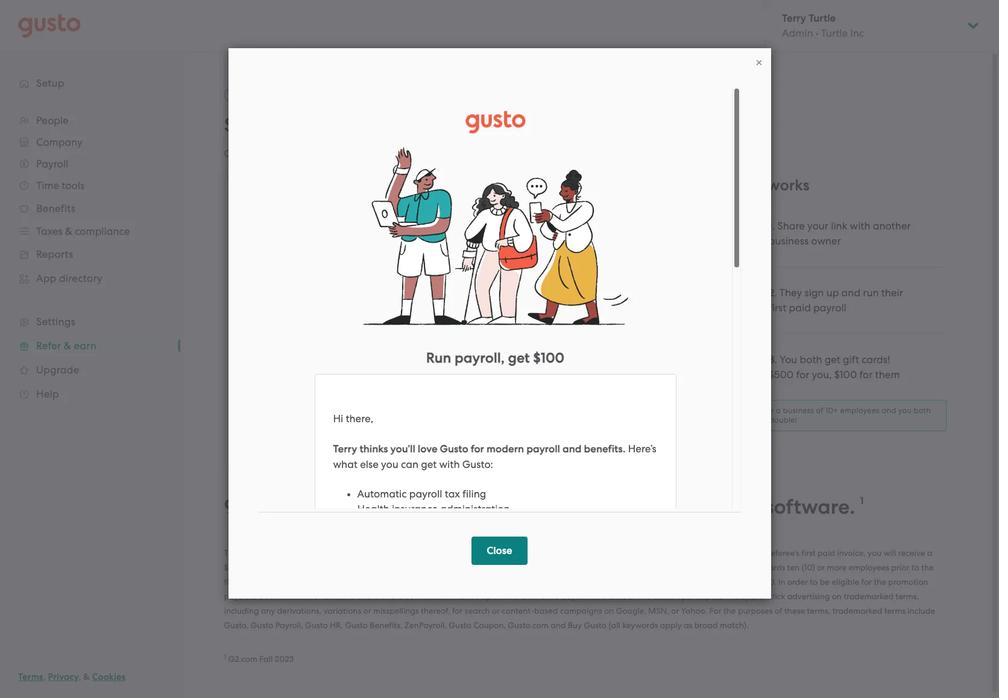 Task type: locate. For each thing, give the bounding box(es) containing it.
first up (10)
[[801, 548, 816, 558]]

incentive up misspellings
[[365, 577, 399, 587]]

and
[[289, 201, 318, 219], [841, 287, 860, 299], [882, 406, 896, 415], [484, 548, 499, 558], [298, 563, 313, 573], [283, 577, 299, 587], [568, 577, 584, 587], [356, 592, 371, 601], [551, 621, 566, 630]]

if down for them (or double!)
[[500, 148, 506, 160]]

must
[[313, 548, 331, 558], [449, 592, 468, 601]]

1 vertical spatial you
[[636, 592, 651, 601]]

google,
[[616, 606, 646, 616]]

be up search
[[470, 592, 480, 601]]

sign up paid, at the left bottom of page
[[333, 548, 348, 558]]

1 horizontal spatial payroll
[[693, 495, 760, 520]]

1 horizontal spatial if
[[538, 563, 543, 573]]

referee
[[284, 548, 310, 558], [334, 563, 361, 573], [720, 563, 747, 573], [668, 577, 694, 587], [388, 592, 415, 601]]

0 vertical spatial you
[[780, 354, 797, 366]]

payroll inside the 2 . they sign up and run their first paid payroll
[[813, 302, 846, 314]]

link
[[400, 201, 426, 219], [831, 220, 847, 232]]

in inside to qualify, your referee must sign up for gusto by january 31st, 2024 and run one or more paid payrolls. within thirty (30) calendar days of your referee's first paid invoice, you will receive a $500 visa gift card and your referee will receive a $100 visa gift card. additionally, if you qualify pursuant to these terms and your referee onboards ten (10) or more employees prior to the first payroll run and invoice paid, the incentive offered to you above will increase to $1,000 and the incentive for your referee will increase to $200. in order to be eligible for the promotion payouts, both the referrer account and the referee account must be open at the time the payouts are issued. you cannot participate in pay-per-click advertising on trademarked terms, including any derivations, variations or misspellings thereof, for search or content-based campaigns on google, msn, or yahoo. for the purposes of these terms, trademarked terms include gusto, gusto payroll, gusto hr, gusto benefits, zenpayroll, gusto coupon, gusto.com and buy gusto (all keywords apply as broad match).
[[726, 592, 733, 601]]

thirty
[[644, 548, 664, 558]]

your inside 1 . share your link with another business owner
[[807, 220, 828, 232]]

gift inside 3 . you both get gift cards! $500 for you, $100 for them
[[843, 354, 859, 366]]

your up the owner
[[807, 220, 828, 232]]

click
[[769, 592, 785, 601]]

1 for 1 . share your link with another business owner
[[769, 220, 772, 233]]

0 horizontal spatial incentive
[[365, 577, 399, 587]]

you
[[898, 406, 912, 415], [868, 548, 882, 558], [545, 563, 559, 573], [441, 577, 455, 587]]

get inside refer a business of 10+ employees and you both get double!
[[755, 416, 767, 425]]

up
[[377, 148, 389, 160], [826, 287, 839, 299], [350, 548, 360, 558]]

1 horizontal spatial ,
[[78, 672, 81, 683]]

0 horizontal spatial them
[[439, 113, 488, 137]]

0 horizontal spatial 1
[[224, 653, 226, 661]]

with
[[850, 220, 870, 232]]

account menu element
[[766, 0, 981, 51]]

up for $500
[[377, 148, 389, 160]]

get inside 3 . you both get gift cards! $500 for you, $100 for them
[[825, 354, 840, 366]]

1 vertical spatial up
[[826, 287, 839, 299]]

1 vertical spatial enter email address email field
[[249, 369, 670, 396]]

your up 'cannot'
[[649, 577, 666, 587]]

1 horizontal spatial you
[[780, 354, 797, 366]]

2 vertical spatial $500
[[224, 563, 244, 573]]

2 increase from the left
[[711, 577, 743, 587]]

run up the additionally,
[[501, 548, 514, 558]]

them inside 3 . you both get gift cards! $500 for you, $100 for them
[[875, 369, 900, 381]]

be left eligible
[[820, 577, 830, 587]]

1 vertical spatial $100
[[414, 563, 432, 573]]

calendar
[[683, 548, 717, 558]]

cards!
[[862, 354, 890, 366]]

1 incentive from the left
[[365, 577, 399, 587]]

the up promotion
[[921, 563, 934, 573]]

. inside the 2 . they sign up and run their first paid payroll
[[774, 287, 777, 299]]

1 vertical spatial a
[[927, 548, 932, 558]]

to up pay-
[[745, 577, 753, 587]]

share
[[321, 201, 361, 219]]

1 horizontal spatial link
[[831, 220, 847, 232]]

run down card
[[269, 577, 281, 587]]

paid inside the 2 . they sign up and run their first paid payroll
[[789, 302, 811, 314]]

twitter
[[394, 268, 422, 278]]

$100 right the you,
[[834, 369, 857, 381]]

must down above
[[449, 592, 468, 601]]

incentive up the issued.
[[600, 577, 634, 587]]

1 . share your link with another business owner
[[769, 220, 911, 247]]

more up eligible
[[827, 563, 847, 573]]

gusto down search
[[449, 621, 471, 630]]

1 horizontal spatial them
[[875, 369, 900, 381]]

$500 down 3
[[769, 369, 794, 381]]

0 vertical spatial link
[[400, 201, 426, 219]]

0 vertical spatial get
[[825, 354, 840, 366]]

payroll up days
[[693, 495, 760, 520]]

including
[[224, 606, 259, 616]]

more
[[664, 148, 688, 160], [542, 548, 562, 558], [827, 563, 847, 573]]

terms link
[[18, 672, 43, 683]]

0 horizontal spatial receive
[[378, 563, 405, 573]]

$500 down limited
[[224, 113, 274, 137]]

will up misspellings
[[363, 563, 376, 573]]

1 horizontal spatial another
[[873, 220, 911, 232]]

account down paid, at the left bottom of page
[[323, 592, 354, 601]]

of down click
[[775, 606, 782, 616]]

0 vertical spatial on
[[832, 592, 842, 601]]

match).
[[720, 621, 749, 630]]

1 vertical spatial on
[[604, 606, 614, 616]]

0 vertical spatial up
[[377, 148, 389, 160]]

1 horizontal spatial incentive
[[600, 577, 634, 587]]

business inside 1 . share your link with another business owner
[[769, 235, 809, 247]]

you,
[[812, 369, 832, 381]]

2 horizontal spatial of
[[816, 406, 823, 415]]

the left promotion
[[874, 577, 886, 587]]

(10)
[[802, 563, 815, 573]]

$500 inside 3 . you both get gift cards! $500 for you, $100 for them
[[769, 369, 794, 381]]

1 horizontal spatial on
[[832, 592, 842, 601]]

terms,
[[896, 592, 919, 601], [807, 606, 830, 616]]

employees inside refer a business of 10+ employees and you both get double!
[[840, 406, 880, 415]]

gift left card
[[264, 563, 277, 573]]

0 vertical spatial $100
[[834, 369, 857, 381]]

2 vertical spatial a
[[407, 563, 412, 573]]

1 vertical spatial if
[[538, 563, 543, 573]]

cash in when your referral signs up for gusto.
[[224, 148, 439, 160]]

$500
[[224, 113, 274, 137], [769, 369, 794, 381], [224, 563, 244, 573]]

to
[[224, 548, 233, 558]]

2 vertical spatial 1
[[224, 653, 226, 661]]

first up payouts,
[[224, 577, 238, 587]]

. inside 3 . you both get gift cards! $500 for you, $100 for them
[[774, 354, 777, 366]]

2 vertical spatial .
[[774, 354, 777, 366]]

2 horizontal spatial paid
[[818, 548, 835, 558]]

1 horizontal spatial get
[[825, 354, 840, 366]]

and down 'cards!'
[[882, 406, 896, 415]]

1 vertical spatial .
[[774, 287, 777, 299]]

2
[[769, 287, 774, 300]]

you
[[780, 354, 797, 366], [636, 592, 651, 601]]

1 horizontal spatial time
[[528, 592, 545, 601]]

1 vertical spatial employees
[[849, 563, 889, 573]]

of left 10+
[[816, 406, 823, 415]]

1 horizontal spatial a
[[776, 406, 781, 415]]

1 horizontal spatial first
[[769, 302, 786, 314]]

gusto
[[375, 548, 398, 558], [251, 621, 273, 630], [305, 621, 328, 630], [345, 621, 368, 630], [449, 621, 471, 630], [584, 621, 607, 630]]

add
[[272, 410, 292, 422]]

zenpayroll,
[[404, 621, 447, 630]]

yahoo.
[[681, 606, 707, 616]]

1 vertical spatial both
[[914, 406, 931, 415]]

3 . you both get gift cards! $500 for you, $100 for them
[[769, 354, 900, 381]]

1 vertical spatial first
[[801, 548, 816, 558]]

referral
[[314, 148, 348, 160]]

must up invoice
[[313, 548, 331, 558]]

business down "share"
[[769, 235, 809, 247]]

1 vertical spatial in
[[526, 495, 544, 520]]

close document
[[228, 48, 771, 599]]

1 inside '1 g2.com fall 2023'
[[224, 653, 226, 661]]

for
[[709, 606, 721, 616]]

0 horizontal spatial run
[[269, 577, 281, 587]]

0 vertical spatial if
[[500, 148, 506, 160]]

another inside 1 . share your link with another business owner
[[873, 220, 911, 232]]

0 horizontal spatial increase
[[497, 577, 529, 587]]

referral's
[[532, 148, 574, 160]]

1 vertical spatial another
[[295, 410, 333, 422]]

twitter button
[[389, 267, 427, 279]]

$500 down the to on the left of the page
[[224, 563, 244, 573]]

both inside 3 . you both get gift cards! $500 for you, $100 for them
[[800, 354, 822, 366]]

first
[[769, 302, 786, 314], [801, 548, 816, 558], [224, 577, 238, 587]]

link down gusto.
[[400, 201, 426, 219]]

these
[[635, 563, 656, 573], [784, 606, 805, 616]]

0 vertical spatial in
[[250, 148, 259, 160]]

will up participate
[[696, 577, 709, 587]]

(or
[[493, 113, 519, 137]]

or down open
[[492, 606, 500, 616]]

as
[[684, 621, 692, 630]]

open
[[482, 592, 501, 601]]

. left they
[[774, 287, 777, 299]]

and left buy
[[551, 621, 566, 630]]

0 horizontal spatial be
[[470, 592, 480, 601]]

1 vertical spatial these
[[784, 606, 805, 616]]

$100 inside 3 . you both get gift cards! $500 for you, $100 for them
[[834, 369, 857, 381]]

terms
[[658, 563, 679, 573], [884, 606, 906, 616]]

both
[[800, 354, 822, 366], [914, 406, 931, 415], [259, 592, 277, 601]]

0 horizontal spatial link
[[400, 201, 426, 219]]

you inside to qualify, your referee must sign up for gusto by january 31st, 2024 and run one or more paid payrolls. within thirty (30) calendar days of your referee's first paid invoice, you will receive a $500 visa gift card and your referee will receive a $100 visa gift card. additionally, if you qualify pursuant to these terms and your referee onboards ten (10) or more employees prior to the first payroll run and invoice paid, the incentive offered to you above will increase to $1,000 and the incentive for your referee will increase to $200. in order to be eligible for the promotion payouts, both the referrer account and the referee account must be open at the time the payouts are issued. you cannot participate in pay-per-click advertising on trademarked terms, including any derivations, variations or misspellings thereof, for search or content-based campaigns on google, msn, or yahoo. for the purposes of these terms, trademarked terms include gusto, gusto payroll, gusto hr, gusto benefits, zenpayroll, gusto coupon, gusto.com and buy gusto (all keywords apply as broad match).
[[636, 592, 651, 601]]

in
[[250, 148, 259, 160], [526, 495, 544, 520], [726, 592, 733, 601]]

employees
[[840, 406, 880, 415], [849, 563, 889, 573]]

to down within
[[625, 563, 633, 573]]

1 vertical spatial time
[[528, 592, 545, 601]]

1 vertical spatial be
[[470, 592, 480, 601]]

referee up misspellings
[[388, 592, 415, 601]]

on up (all
[[604, 606, 614, 616]]

0 vertical spatial sign
[[805, 287, 824, 299]]

0 horizontal spatial account
[[323, 592, 354, 601]]

another
[[873, 220, 911, 232], [295, 410, 333, 422]]

and left their
[[841, 287, 860, 299]]

1 left g2.com at bottom
[[224, 653, 226, 661]]

to
[[625, 563, 633, 573], [912, 563, 919, 573], [431, 577, 439, 587], [531, 577, 539, 587], [745, 577, 753, 587], [810, 577, 818, 587]]

1 vertical spatial receive
[[378, 563, 405, 573]]

add another button
[[258, 405, 333, 429]]

them left (or
[[439, 113, 488, 137]]

qualify,
[[235, 548, 263, 558]]

receive
[[898, 548, 925, 558], [378, 563, 405, 573]]

visa down qualify,
[[246, 563, 262, 573]]

2 account from the left
[[417, 592, 447, 601]]

how it works
[[718, 176, 810, 195]]

close button
[[472, 537, 527, 566]]

None field
[[249, 232, 584, 259]]

paid,
[[329, 577, 349, 587]]

10+
[[825, 406, 838, 415]]

account up thereof,
[[417, 592, 447, 601]]

incentive
[[365, 577, 399, 587], [600, 577, 634, 587]]

first down "2" on the top of the page
[[769, 302, 786, 314]]

2 , from the left
[[78, 672, 81, 683]]

1 vertical spatial them
[[875, 369, 900, 381]]

31st,
[[445, 548, 461, 558]]

0 horizontal spatial ,
[[43, 672, 46, 683]]

1 horizontal spatial paid
[[789, 302, 811, 314]]

eligible
[[832, 577, 859, 587]]

0 horizontal spatial both
[[259, 592, 277, 601]]

. left "share"
[[772, 220, 775, 232]]

Enter email address email field
[[249, 336, 670, 362], [249, 369, 670, 396]]

or right (10)
[[817, 563, 825, 573]]

your right the when
[[290, 148, 311, 160]]

a inside refer a business of 10+ employees and you both get double!
[[776, 406, 781, 415]]

link up the owner
[[831, 220, 847, 232]]

them
[[439, 113, 488, 137], [875, 369, 900, 381]]

link inside 1 . share your link with another business owner
[[831, 220, 847, 232]]

referee up card
[[284, 548, 310, 558]]

1 horizontal spatial increase
[[711, 577, 743, 587]]

your down (or
[[509, 148, 530, 160]]

0 vertical spatial must
[[313, 548, 331, 558]]

a up promotion
[[927, 548, 932, 558]]

0 horizontal spatial paid
[[564, 548, 581, 558]]

1 horizontal spatial of
[[775, 606, 782, 616]]

2 horizontal spatial up
[[826, 287, 839, 299]]

paid
[[789, 302, 811, 314], [564, 548, 581, 558], [818, 548, 835, 558]]

referrer
[[293, 592, 321, 601]]

1 vertical spatial link
[[831, 220, 847, 232]]

or right the 10
[[651, 148, 661, 160]]

2 horizontal spatial both
[[914, 406, 931, 415]]

2024
[[463, 548, 482, 558]]

&
[[83, 672, 90, 683]]

. for 1
[[772, 220, 775, 232]]

gift down 31st,
[[452, 563, 465, 573]]

. for 2
[[774, 287, 777, 299]]

more up qualify
[[542, 548, 562, 558]]

1 vertical spatial 1
[[860, 495, 864, 508]]

. inside 1 . share your link with another business owner
[[772, 220, 775, 232]]

0 vertical spatial employees
[[840, 406, 880, 415]]

0 horizontal spatial sign
[[333, 548, 348, 558]]

the right at
[[513, 592, 526, 601]]

2 vertical spatial payroll
[[240, 577, 267, 587]]

, left &
[[78, 672, 81, 683]]

them down 'cards!'
[[875, 369, 900, 381]]

2 horizontal spatial first
[[801, 548, 816, 558]]

trademarked
[[844, 592, 894, 601], [832, 606, 882, 616]]

terms, down promotion
[[896, 592, 919, 601]]

,
[[43, 672, 46, 683], [78, 672, 81, 683]]

offered
[[401, 577, 429, 587]]

run inside the 2 . they sign up and run their first paid payroll
[[863, 287, 879, 299]]

in right score
[[526, 495, 544, 520]]

msn,
[[648, 606, 669, 616]]

1 horizontal spatial account
[[417, 592, 447, 601]]

2x list
[[718, 200, 947, 432]]

account
[[323, 592, 354, 601], [417, 592, 447, 601]]

1 horizontal spatial up
[[377, 148, 389, 160]]

payouts,
[[224, 592, 257, 601]]

receive down by
[[378, 563, 405, 573]]

0 vertical spatial .
[[772, 220, 775, 232]]

0 vertical spatial of
[[816, 406, 823, 415]]

get down refer
[[755, 416, 767, 425]]

employees right 10+
[[840, 406, 880, 415]]

0 vertical spatial payroll
[[813, 302, 846, 314]]

double!
[[769, 416, 797, 425]]

time inside to qualify, your referee must sign up for gusto by january 31st, 2024 and run one or more paid payrolls. within thirty (30) calendar days of your referee's first paid invoice, you will receive a $500 visa gift card and your referee will receive a $100 visa gift card. additionally, if you qualify pursuant to these terms and your referee onboards ten (10) or more employees prior to the first payroll run and invoice paid, the incentive offered to you above will increase to $1,000 and the incentive for your referee will increase to $200. in order to be eligible for the promotion payouts, both the referrer account and the referee account must be open at the time the payouts are issued. you cannot participate in pay-per-click advertising on trademarked terms, including any derivations, variations or misspellings thereof, for search or content-based campaigns on google, msn, or yahoo. for the purposes of these terms, trademarked terms include gusto, gusto payroll, gusto hr, gusto benefits, zenpayroll, gusto coupon, gusto.com and buy gusto (all keywords apply as broad match).
[[528, 592, 545, 601]]

0 horizontal spatial get
[[755, 416, 767, 425]]

2 vertical spatial up
[[350, 548, 360, 558]]

receive up "prior"
[[898, 548, 925, 558]]

1 horizontal spatial in
[[526, 495, 544, 520]]

increase
[[497, 577, 529, 587], [711, 577, 743, 587]]

payroll up payouts,
[[240, 577, 267, 587]]

1 right software.
[[860, 495, 864, 508]]

your up onboards
[[749, 548, 766, 558]]

more right the 10
[[664, 148, 688, 160]]

0 horizontal spatial another
[[295, 410, 333, 422]]

gusto left hr, at the left bottom of the page
[[305, 621, 328, 630]]

$1,000
[[541, 577, 566, 587]]

add another
[[272, 410, 333, 422]]

up inside to qualify, your referee must sign up for gusto by january 31st, 2024 and run one or more paid payrolls. within thirty (30) calendar days of your referee's first paid invoice, you will receive a $500 visa gift card and your referee will receive a $100 visa gift card. additionally, if you qualify pursuant to these terms and your referee onboards ten (10) or more employees prior to the first payroll run and invoice paid, the incentive offered to you above will increase to $1,000 and the incentive for your referee will increase to $200. in order to be eligible for the promotion payouts, both the referrer account and the referee account must be open at the time the payouts are issued. you cannot participate in pay-per-click advertising on trademarked terms, including any derivations, variations or misspellings thereof, for search or content-based campaigns on google, msn, or yahoo. for the purposes of these terms, trademarked terms include gusto, gusto payroll, gusto hr, gusto benefits, zenpayroll, gusto coupon, gusto.com and buy gusto (all keywords apply as broad match).
[[350, 548, 360, 558]]

0 horizontal spatial these
[[635, 563, 656, 573]]

employees down "invoice,"
[[849, 563, 889, 573]]

1 vertical spatial must
[[449, 592, 468, 601]]

0 horizontal spatial $100
[[414, 563, 432, 573]]

0 vertical spatial be
[[820, 577, 830, 587]]

get up the you,
[[825, 354, 840, 366]]

2023
[[275, 655, 294, 664]]

10
[[638, 148, 649, 160]]

on
[[832, 592, 842, 601], [604, 606, 614, 616]]

1 inside 1 . share your link with another business owner
[[769, 220, 772, 233]]

payroll inside to qualify, your referee must sign up for gusto by january 31st, 2024 and run one or more paid payrolls. within thirty (30) calendar days of your referee's first paid invoice, you will receive a $500 visa gift card and your referee will receive a $100 visa gift card. additionally, if you qualify pursuant to these terms and your referee onboards ten (10) or more employees prior to the first payroll run and invoice paid, the incentive offered to you above will increase to $1,000 and the incentive for your referee will increase to $200. in order to be eligible for the promotion payouts, both the referrer account and the referee account must be open at the time the payouts are issued. you cannot participate in pay-per-click advertising on trademarked terms, including any derivations, variations or misspellings thereof, for search or content-based campaigns on google, msn, or yahoo. for the purposes of these terms, trademarked terms include gusto, gusto payroll, gusto hr, gusto benefits, zenpayroll, gusto coupon, gusto.com and buy gusto (all keywords apply as broad match).
[[240, 577, 267, 587]]

get
[[825, 354, 840, 366], [755, 416, 767, 425]]

1 horizontal spatial both
[[800, 354, 822, 366]]

another right with
[[873, 220, 911, 232]]

ten
[[787, 563, 800, 573]]

you up google,
[[636, 592, 651, 601]]

0 horizontal spatial visa
[[246, 563, 262, 573]]

owner
[[811, 235, 841, 247]]

of inside refer a business of 10+ employees and you both get double!
[[816, 406, 823, 415]]

business left has at the right top of page
[[576, 148, 616, 160]]

terms left include
[[884, 606, 906, 616]]

you inside 3 . you both get gift cards! $500 for you, $100 for them
[[780, 354, 797, 366]]

sign inside to qualify, your referee must sign up for gusto by january 31st, 2024 and run one or more paid payrolls. within thirty (30) calendar days of your referee's first paid invoice, you will receive a $500 visa gift card and your referee will receive a $100 visa gift card. additionally, if you qualify pursuant to these terms and your referee onboards ten (10) or more employees prior to the first payroll run and invoice paid, the incentive offered to you above will increase to $1,000 and the incentive for your referee will increase to $200. in order to be eligible for the promotion payouts, both the referrer account and the referee account must be open at the time the payouts are issued. you cannot participate in pay-per-click advertising on trademarked terms, including any derivations, variations or misspellings thereof, for search or content-based campaigns on google, msn, or yahoo. for the purposes of these terms, trademarked terms include gusto, gusto payroll, gusto hr, gusto benefits, zenpayroll, gusto coupon, gusto.com and buy gusto (all keywords apply as broad match).
[[333, 548, 348, 558]]

up right "signs"
[[377, 148, 389, 160]]

2 vertical spatial first
[[224, 577, 238, 587]]

0 vertical spatial enter email address email field
[[249, 336, 670, 362]]



Task type: describe. For each thing, give the bounding box(es) containing it.
their
[[881, 287, 903, 299]]

0 horizontal spatial terms,
[[807, 606, 830, 616]]

above
[[457, 577, 481, 587]]

2 visa from the left
[[434, 563, 450, 573]]

how
[[718, 176, 751, 195]]

both inside to qualify, your referee must sign up for gusto by january 31st, 2024 and run one or more paid payrolls. within thirty (30) calendar days of your referee's first paid invoice, you will receive a $500 visa gift card and your referee will receive a $100 visa gift card. additionally, if you qualify pursuant to these terms and your referee onboards ten (10) or more employees prior to the first payroll run and invoice paid, the incentive offered to you above will increase to $1,000 and the incentive for your referee will increase to $200. in order to be eligible for the promotion payouts, both the referrer account and the referee account must be open at the time the payouts are issued. you cannot participate in pay-per-click advertising on trademarked terms, including any derivations, variations or misspellings thereof, for search or content-based campaigns on google, msn, or yahoo. for the purposes of these terms, trademarked terms include gusto, gusto payroll, gusto hr, gusto benefits, zenpayroll, gusto coupon, gusto.com and buy gusto (all keywords apply as broad match).
[[259, 592, 277, 601]]

the up misspellings
[[373, 592, 386, 601]]

gusto.com
[[508, 621, 549, 630]]

0 horizontal spatial on
[[604, 606, 614, 616]]

both inside refer a business of 10+ employees and you both get double!
[[914, 406, 931, 415]]

if inside to qualify, your referee must sign up for gusto by january 31st, 2024 and run one or more paid payrolls. within thirty (30) calendar days of your referee's first paid invoice, you will receive a $500 visa gift card and your referee will receive a $100 visa gift card. additionally, if you qualify pursuant to these terms and your referee onboards ten (10) or more employees prior to the first payroll run and invoice paid, the incentive offered to you above will increase to $1,000 and the incentive for your referee will increase to $200. in order to be eligible for the promotion payouts, both the referrer account and the referee account must be open at the time the payouts are issued. you cannot participate in pay-per-click advertising on trademarked terms, including any derivations, variations or misspellings thereof, for search or content-based campaigns on google, msn, or yahoo. for the purposes of these terms, trademarked terms include gusto, gusto payroll, gusto hr, gusto benefits, zenpayroll, gusto coupon, gusto.com and buy gusto (all keywords apply as broad match).
[[538, 563, 543, 573]]

and up variations
[[356, 592, 371, 601]]

for left by
[[362, 548, 373, 558]]

satisfaction.
[[270, 495, 389, 520]]

refer
[[755, 406, 774, 415]]

up for 99% satisfaction. highest score in small-business payroll software.
[[350, 548, 360, 558]]

to left the $1,000
[[531, 577, 539, 587]]

1 , from the left
[[43, 672, 46, 683]]

2 horizontal spatial more
[[827, 563, 847, 573]]

for right eligible
[[861, 577, 872, 587]]

0 horizontal spatial in
[[250, 148, 259, 160]]

first inside the 2 . they sign up and run their first paid payroll
[[769, 302, 786, 314]]

referee down days
[[720, 563, 747, 573]]

1 horizontal spatial terms
[[884, 606, 906, 616]]

cash
[[224, 148, 248, 160]]

payouts
[[561, 592, 592, 601]]

for left the you,
[[796, 369, 809, 381]]

0 horizontal spatial must
[[313, 548, 331, 558]]

an illustration of a gift image
[[725, 353, 755, 382]]

double!)
[[524, 113, 604, 137]]

gusto.
[[408, 148, 439, 160]]

an illustration of a heart image
[[725, 219, 755, 249]]

link for share
[[831, 220, 847, 232]]

cannot
[[653, 592, 679, 601]]

2 enter email address email field from the top
[[249, 369, 670, 396]]

0 vertical spatial trademarked
[[844, 592, 894, 601]]

it
[[754, 176, 764, 195]]

or up "benefits,"
[[363, 606, 371, 616]]

another inside button
[[295, 410, 333, 422]]

onboards
[[749, 563, 785, 573]]

within
[[617, 548, 642, 558]]

1 inside 99% satisfaction. highest score in small-business payroll software. 1
[[860, 495, 864, 508]]

fall
[[259, 655, 273, 664]]

pay-
[[735, 592, 753, 601]]

1 visa from the left
[[246, 563, 262, 573]]

0 horizontal spatial gift
[[264, 563, 277, 573]]

your down calendar
[[701, 563, 718, 573]]

at
[[503, 592, 511, 601]]

keywords
[[622, 621, 658, 630]]

referee up paid, at the left bottom of page
[[334, 563, 361, 573]]

coupon,
[[473, 621, 506, 630]]

0 vertical spatial more
[[664, 148, 688, 160]]

module__icon___go7vc image
[[754, 58, 764, 68]]

gusto right hr, at the left bottom of the page
[[345, 621, 368, 630]]

will up "prior"
[[884, 548, 896, 558]]

business inside refer a business of 10+ employees and you both get double!
[[783, 406, 814, 415]]

0 horizontal spatial a
[[407, 563, 412, 573]]

0 vertical spatial $500
[[224, 113, 274, 137]]

2 horizontal spatial a
[[927, 548, 932, 558]]

when
[[261, 148, 288, 160]]

score
[[472, 495, 521, 520]]

for up gusto.
[[407, 113, 434, 137]]

gusto left (all
[[584, 621, 607, 630]]

1 vertical spatial trademarked
[[832, 606, 882, 616]]

1 increase from the left
[[497, 577, 529, 587]]

2 vertical spatial of
[[775, 606, 782, 616]]

(30)
[[666, 548, 681, 558]]

variations
[[324, 606, 361, 616]]

an illustration of a handshake image
[[725, 286, 755, 316]]

99% satisfaction. highest score in small-business payroll software. 1
[[224, 495, 864, 520]]

and down card
[[283, 577, 299, 587]]

$100 inside to qualify, your referee must sign up for gusto by january 31st, 2024 and run one or more paid payrolls. within thirty (30) calendar days of your referee's first paid invoice, you will receive a $500 visa gift card and your referee will receive a $100 visa gift card. additionally, if you qualify pursuant to these terms and your referee onboards ten (10) or more employees prior to the first payroll run and invoice paid, the incentive offered to you above will increase to $1,000 and the incentive for your referee will increase to $200. in order to be eligible for the promotion payouts, both the referrer account and the referee account must be open at the time the payouts are issued. you cannot participate in pay-per-click advertising on trademarked terms, including any derivations, variations or misspellings thereof, for search or content-based campaigns on google, msn, or yahoo. for the purposes of these terms, trademarked terms include gusto, gusto payroll, gusto hr, gusto benefits, zenpayroll, gusto coupon, gusto.com and buy gusto (all keywords apply as broad match).
[[414, 563, 432, 573]]

and up "payouts"
[[568, 577, 584, 587]]

to right offered
[[431, 577, 439, 587]]

3
[[769, 354, 774, 366]]

linkedin button
[[427, 267, 470, 279]]

0 horizontal spatial first
[[224, 577, 238, 587]]

to qualify, your referee must sign up for gusto by january 31st, 2024 and run one or more paid payrolls. within thirty (30) calendar days of your referee's first paid invoice, you will receive a $500 visa gift card and your referee will receive a $100 visa gift card. additionally, if you qualify pursuant to these terms and your referee onboards ten (10) or more employees prior to the first payroll run and invoice paid, the incentive offered to you above will increase to $1,000 and the incentive for your referee will increase to $200. in order to be eligible for the promotion payouts, both the referrer account and the referee account must be open at the time the payouts are issued. you cannot participate in pay-per-click advertising on trademarked terms, including any derivations, variations or misspellings thereof, for search or content-based campaigns on google, msn, or yahoo. for the purposes of these terms, trademarked terms include gusto, gusto payroll, gusto hr, gusto benefits, zenpayroll, gusto coupon, gusto.com and buy gusto (all keywords apply as broad match).
[[224, 548, 935, 630]]

january
[[411, 548, 443, 558]]

your up invoice
[[315, 563, 332, 573]]

offer
[[288, 90, 306, 99]]

days
[[719, 548, 737, 558]]

has
[[619, 148, 636, 160]]

cookies button
[[92, 670, 126, 685]]

per-
[[753, 592, 769, 601]]

copy and share your link
[[249, 201, 426, 219]]

will up open
[[483, 577, 495, 587]]

copy
[[249, 201, 286, 219]]

1 vertical spatial run
[[501, 548, 514, 558]]

close
[[487, 545, 512, 558]]

limited time offer
[[241, 90, 306, 99]]

1 vertical spatial payroll
[[693, 495, 760, 520]]

invoice,
[[837, 548, 866, 558]]

1 horizontal spatial these
[[784, 606, 805, 616]]

for up google,
[[636, 577, 647, 587]]

for left search
[[452, 606, 463, 616]]

buy
[[568, 621, 582, 630]]

derivations,
[[277, 606, 322, 616]]

link for share
[[400, 201, 426, 219]]

and right 2024
[[484, 548, 499, 558]]

for them (or double!)
[[402, 113, 604, 137]]

g2.com
[[228, 655, 257, 664]]

to right "prior"
[[912, 563, 919, 573]]

up inside the 2 . they sign up and run their first paid payroll
[[826, 287, 839, 299]]

2 vertical spatial run
[[269, 577, 281, 587]]

cookies
[[92, 672, 126, 683]]

campaigns
[[560, 606, 602, 616]]

the right paid, at the left bottom of page
[[351, 577, 363, 587]]

include
[[908, 606, 935, 616]]

privacy link
[[48, 672, 78, 683]]

business up thirty
[[608, 495, 688, 520]]

small-
[[549, 495, 608, 520]]

0 horizontal spatial more
[[542, 548, 562, 558]]

order
[[787, 577, 808, 587]]

software.
[[765, 495, 855, 520]]

home image
[[18, 14, 81, 38]]

2 . they sign up and run their first paid payroll
[[769, 287, 903, 314]]

the down the $1,000
[[547, 592, 559, 601]]

gusto left by
[[375, 548, 398, 558]]

limited
[[241, 90, 268, 99]]

0 vertical spatial terms,
[[896, 592, 919, 601]]

2 incentive from the left
[[600, 577, 634, 587]]

terms , privacy , & cookies
[[18, 672, 126, 683]]

gusto down any
[[251, 621, 273, 630]]

sign inside the 2 . they sign up and run their first paid payroll
[[805, 287, 824, 299]]

qualify
[[561, 563, 587, 573]]

0 horizontal spatial if
[[500, 148, 506, 160]]

prior
[[891, 563, 909, 573]]

and right copy
[[289, 201, 318, 219]]

misspellings
[[373, 606, 419, 616]]

0 horizontal spatial of
[[739, 548, 747, 558]]

hr,
[[330, 621, 343, 630]]

search
[[465, 606, 490, 616]]

if your referral's business has 10 or more employees.
[[497, 148, 745, 160]]

1 enter email address email field from the top
[[249, 336, 670, 362]]

participate
[[681, 592, 724, 601]]

terms
[[18, 672, 43, 683]]

any
[[261, 606, 275, 616]]

1 g2.com fall 2023
[[224, 653, 294, 664]]

referee's
[[768, 548, 799, 558]]

or up apply
[[671, 606, 679, 616]]

1 horizontal spatial gift
[[452, 563, 465, 573]]

and inside the 2 . they sign up and run their first paid payroll
[[841, 287, 860, 299]]

1 horizontal spatial be
[[820, 577, 830, 587]]

the up derivations,
[[279, 592, 291, 601]]

promotion
[[888, 577, 928, 587]]

the right for
[[723, 606, 736, 616]]

$500 inside to qualify, your referee must sign up for gusto by january 31st, 2024 and run one or more paid payrolls. within thirty (30) calendar days of your referee's first paid invoice, you will receive a $500 visa gift card and your referee will receive a $100 visa gift card. additionally, if you qualify pursuant to these terms and your referee onboards ten (10) or more employees prior to the first payroll run and invoice paid, the incentive offered to you above will increase to $1,000 and the incentive for your referee will increase to $200. in order to be eligible for the promotion payouts, both the referrer account and the referee account must be open at the time the payouts are issued. you cannot participate in pay-per-click advertising on trademarked terms, including any derivations, variations or misspellings thereof, for search or content-based campaigns on google, msn, or yahoo. for the purposes of these terms, trademarked terms include gusto, gusto payroll, gusto hr, gusto benefits, zenpayroll, gusto coupon, gusto.com and buy gusto (all keywords apply as broad match).
[[224, 563, 244, 573]]

signs
[[351, 148, 374, 160]]

your up card
[[265, 548, 282, 558]]

employees inside to qualify, your referee must sign up for gusto by january 31st, 2024 and run one or more paid payrolls. within thirty (30) calendar days of your referee's first paid invoice, you will receive a $500 visa gift card and your referee will receive a $100 visa gift card. additionally, if you qualify pursuant to these terms and your referee onboards ten (10) or more employees prior to the first payroll run and invoice paid, the incentive offered to you above will increase to $1,000 and the incentive for your referee will increase to $200. in order to be eligible for the promotion payouts, both the referrer account and the referee account must be open at the time the payouts are issued. you cannot participate in pay-per-click advertising on trademarked terms, including any derivations, variations or misspellings thereof, for search or content-based campaigns on google, msn, or yahoo. for the purposes of these terms, trademarked terms include gusto, gusto payroll, gusto hr, gusto benefits, zenpayroll, gusto coupon, gusto.com and buy gusto (all keywords apply as broad match).
[[849, 563, 889, 573]]

to up advertising
[[810, 577, 818, 587]]

additionally,
[[488, 563, 536, 573]]

issued.
[[609, 592, 634, 601]]

refer a business of 10+ employees and you both get double!
[[755, 406, 931, 425]]

gusto,
[[224, 621, 249, 630]]

and up invoice
[[298, 563, 313, 573]]

0 horizontal spatial terms
[[658, 563, 679, 573]]

1 horizontal spatial must
[[449, 592, 468, 601]]

thereof,
[[421, 606, 450, 616]]

for left gusto.
[[392, 148, 405, 160]]

you inside refer a business of 10+ employees and you both get double!
[[898, 406, 912, 415]]

privacy
[[48, 672, 78, 683]]

for down 'cards!'
[[859, 369, 873, 381]]

1 for 1 g2.com fall 2023
[[224, 653, 226, 661]]

benefits,
[[370, 621, 402, 630]]

your right share
[[365, 201, 397, 219]]

broad
[[694, 621, 718, 630]]

or right one
[[532, 548, 540, 558]]

0 vertical spatial receive
[[898, 548, 925, 558]]

referee down and
[[668, 577, 694, 587]]

in
[[778, 577, 785, 587]]

based
[[534, 606, 558, 616]]

and inside refer a business of 10+ employees and you both get double!
[[882, 406, 896, 415]]

the up are
[[586, 577, 598, 587]]

one
[[516, 548, 530, 558]]

0 vertical spatial time
[[270, 90, 287, 99]]

(all
[[609, 621, 620, 630]]

1 account from the left
[[323, 592, 354, 601]]

they
[[779, 287, 802, 299]]



Task type: vqa. For each thing, say whether or not it's contained in the screenshot.
platform.
no



